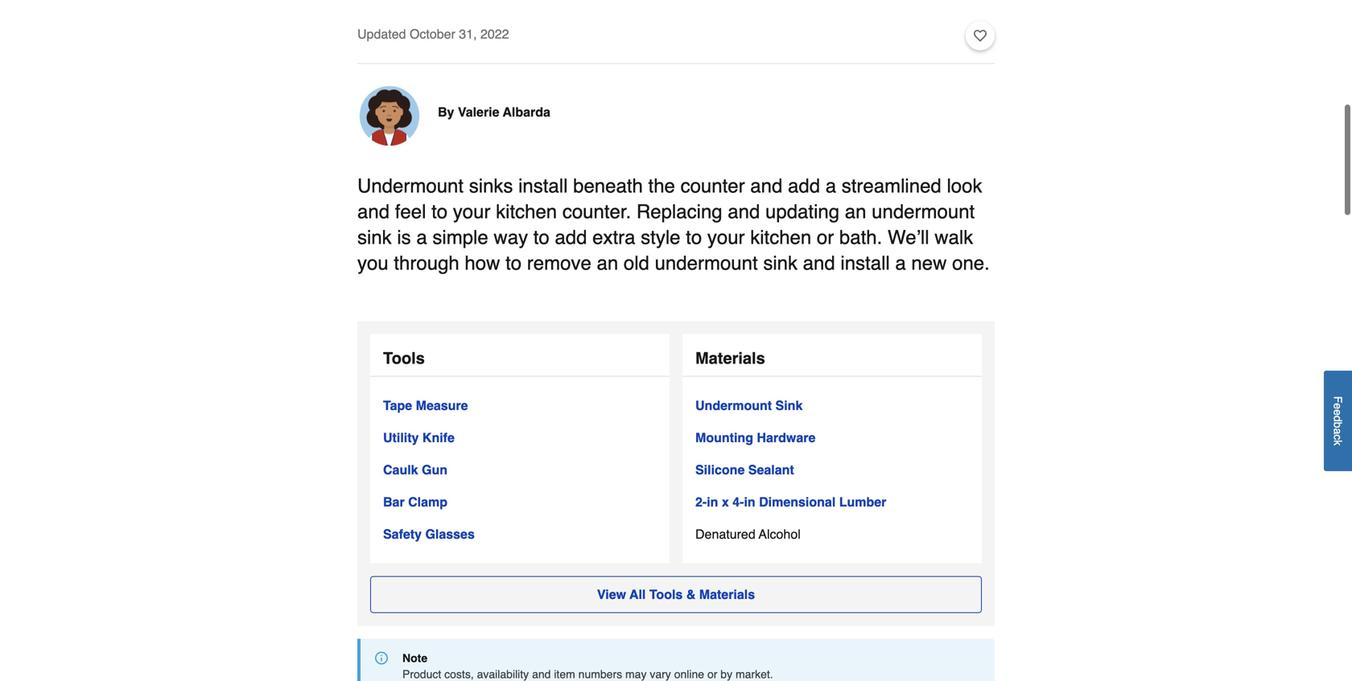 Task type: describe. For each thing, give the bounding box(es) containing it.
valerie
[[458, 105, 500, 119]]

all
[[630, 588, 646, 603]]

caulk gun
[[383, 463, 448, 478]]

note product costs, availability and item numbers may vary online or by market.
[[403, 653, 773, 682]]

bar clamp
[[383, 495, 448, 510]]

caulk
[[383, 463, 418, 478]]

mounting
[[696, 431, 754, 446]]

hardware
[[757, 431, 816, 446]]

silicone sealant link
[[696, 461, 794, 480]]

one.
[[953, 252, 990, 274]]

info image
[[375, 653, 388, 665]]

knife
[[423, 431, 455, 446]]

streamlined
[[842, 175, 942, 197]]

bar
[[383, 495, 405, 510]]

undermount sink
[[696, 398, 803, 413]]

&
[[687, 588, 696, 603]]

f e e d b a c k
[[1332, 397, 1345, 446]]

sinks
[[469, 175, 513, 197]]

1 horizontal spatial an
[[845, 201, 867, 223]]

beneath
[[573, 175, 643, 197]]

bar clamp link
[[383, 493, 448, 512]]

updating
[[766, 201, 840, 223]]

by
[[721, 669, 733, 682]]

heart outline image
[[974, 27, 987, 45]]

style
[[641, 227, 681, 249]]

extra
[[593, 227, 636, 249]]

sink
[[776, 398, 803, 413]]

to down the way
[[506, 252, 522, 274]]

2 in from the left
[[744, 495, 756, 510]]

denatured alcohol
[[696, 527, 801, 542]]

replacing
[[637, 201, 723, 223]]

mounting hardware link
[[696, 429, 816, 448]]

market.
[[736, 669, 773, 682]]

1 vertical spatial undermount
[[655, 252, 758, 274]]

1 horizontal spatial undermount
[[872, 201, 975, 223]]

silicone
[[696, 463, 745, 478]]

undermount for undermount sinks install beneath the counter and add a streamlined look and feel to your kitchen counter. replacing and updating an undermount sink is a simple way to add extra style to your kitchen or bath. we'll walk you through how to remove an old undermount sink and install a new one.
[[358, 175, 464, 197]]

bath.
[[840, 227, 883, 249]]

2-in x 4-in dimensional lumber
[[696, 495, 887, 510]]

0 vertical spatial install
[[519, 175, 568, 197]]

safety glasses
[[383, 527, 475, 542]]

simple
[[433, 227, 489, 249]]

4-
[[733, 495, 744, 510]]

measure
[[416, 398, 468, 413]]

way
[[494, 227, 528, 249]]

look
[[947, 175, 983, 197]]

october
[[410, 26, 456, 41]]

0 vertical spatial tools
[[383, 349, 425, 368]]

f
[[1332, 397, 1345, 404]]

b
[[1332, 423, 1345, 429]]

updated
[[358, 26, 406, 41]]

x
[[722, 495, 729, 510]]

mounting hardware
[[696, 431, 816, 446]]

dimensional
[[759, 495, 836, 510]]

1 horizontal spatial your
[[708, 227, 745, 249]]

item
[[554, 669, 576, 682]]

utility knife link
[[383, 429, 455, 448]]

31,
[[459, 26, 477, 41]]

note
[[403, 653, 428, 665]]

walk
[[935, 227, 974, 249]]

0 vertical spatial your
[[453, 201, 491, 223]]

1 vertical spatial materials
[[700, 588, 755, 603]]

feel
[[395, 201, 426, 223]]

1 vertical spatial an
[[597, 252, 619, 274]]

we'll
[[888, 227, 930, 249]]

0 vertical spatial add
[[788, 175, 821, 197]]

counter
[[681, 175, 745, 197]]

utility knife
[[383, 431, 455, 446]]

2-
[[696, 495, 707, 510]]

through
[[394, 252, 460, 274]]

online
[[674, 669, 705, 682]]

counter.
[[563, 201, 631, 223]]



Task type: locate. For each thing, give the bounding box(es) containing it.
how
[[465, 252, 500, 274]]

in
[[707, 495, 719, 510], [744, 495, 756, 510]]

safety glasses link
[[383, 525, 475, 545]]

sealant
[[749, 463, 794, 478]]

e up b
[[1332, 410, 1345, 416]]

sink down updating
[[764, 252, 798, 274]]

undermount
[[358, 175, 464, 197], [696, 398, 772, 413]]

undermount up mounting
[[696, 398, 772, 413]]

0 horizontal spatial your
[[453, 201, 491, 223]]

denatured
[[696, 527, 756, 542]]

or
[[817, 227, 834, 249], [708, 669, 718, 682]]

a down 'we'll'
[[896, 252, 906, 274]]

materials up undermount sink at the bottom of page
[[696, 349, 765, 368]]

undermount up 'we'll'
[[872, 201, 975, 223]]

old
[[624, 252, 650, 274]]

1 vertical spatial undermount
[[696, 398, 772, 413]]

install
[[519, 175, 568, 197], [841, 252, 890, 274]]

0 vertical spatial materials
[[696, 349, 765, 368]]

to down replacing
[[686, 227, 702, 249]]

vary
[[650, 669, 671, 682]]

your up simple
[[453, 201, 491, 223]]

tape measure
[[383, 398, 468, 413]]

availability
[[477, 669, 529, 682]]

f e e d b a c k button
[[1325, 371, 1353, 472]]

1 vertical spatial kitchen
[[751, 227, 812, 249]]

or left by
[[708, 669, 718, 682]]

product
[[403, 669, 441, 682]]

caulk gun link
[[383, 461, 448, 480]]

1 vertical spatial sink
[[764, 252, 798, 274]]

to right feel
[[432, 201, 448, 223]]

1 vertical spatial install
[[841, 252, 890, 274]]

may
[[626, 669, 647, 682]]

0 horizontal spatial or
[[708, 669, 718, 682]]

is
[[397, 227, 411, 249]]

to right the way
[[534, 227, 550, 249]]

and down updating
[[803, 252, 836, 274]]

an down extra
[[597, 252, 619, 274]]

tape
[[383, 398, 412, 413]]

tape measure link
[[383, 396, 468, 416]]

undermount for undermount sink
[[696, 398, 772, 413]]

0 horizontal spatial undermount
[[655, 252, 758, 274]]

0 vertical spatial kitchen
[[496, 201, 557, 223]]

2-in x 4-in dimensional lumber link
[[696, 493, 887, 512]]

the
[[649, 175, 675, 197]]

2 e from the top
[[1332, 410, 1345, 416]]

clamp
[[408, 495, 448, 510]]

and down counter
[[728, 201, 760, 223]]

you
[[358, 252, 389, 274]]

in left x
[[707, 495, 719, 510]]

add up remove
[[555, 227, 587, 249]]

by valerie albarda
[[438, 105, 551, 119]]

0 horizontal spatial in
[[707, 495, 719, 510]]

safety
[[383, 527, 422, 542]]

utility
[[383, 431, 419, 446]]

0 vertical spatial undermount
[[358, 175, 464, 197]]

1 horizontal spatial tools
[[650, 588, 683, 603]]

0 horizontal spatial an
[[597, 252, 619, 274]]

1 vertical spatial tools
[[650, 588, 683, 603]]

remove
[[527, 252, 592, 274]]

e
[[1332, 404, 1345, 410], [1332, 410, 1345, 416]]

0 horizontal spatial tools
[[383, 349, 425, 368]]

in right x
[[744, 495, 756, 510]]

add up updating
[[788, 175, 821, 197]]

materials right &
[[700, 588, 755, 603]]

sink up you
[[358, 227, 392, 249]]

a
[[826, 175, 837, 197], [417, 227, 427, 249], [896, 252, 906, 274], [1332, 429, 1345, 435]]

1 vertical spatial add
[[555, 227, 587, 249]]

1 horizontal spatial add
[[788, 175, 821, 197]]

costs,
[[445, 669, 474, 682]]

undermount sinks install beneath the counter and add a streamlined look and feel to your kitchen counter. replacing and updating an undermount sink is a simple way to add extra style to your kitchen or bath. we'll walk you through how to remove an old undermount sink and install a new one.
[[358, 175, 990, 274]]

an
[[845, 201, 867, 223], [597, 252, 619, 274]]

0 horizontal spatial undermount
[[358, 175, 464, 197]]

undermount sink link
[[696, 396, 803, 416]]

or inside 'note product costs, availability and item numbers may vary online or by market.'
[[708, 669, 718, 682]]

your
[[453, 201, 491, 223], [708, 227, 745, 249]]

c
[[1332, 435, 1345, 441]]

a video showing  how to install an old undermount sink and install a new one. image
[[358, 0, 995, 7]]

1 horizontal spatial sink
[[764, 252, 798, 274]]

d
[[1332, 416, 1345, 423]]

1 horizontal spatial in
[[744, 495, 756, 510]]

albarda
[[503, 105, 551, 119]]

tools left &
[[650, 588, 683, 603]]

glasses
[[426, 527, 475, 542]]

and up updating
[[751, 175, 783, 197]]

0 horizontal spatial add
[[555, 227, 587, 249]]

install down bath.
[[841, 252, 890, 274]]

undermount inside undermount sinks install beneath the counter and add a streamlined look and feel to your kitchen counter. replacing and updating an undermount sink is a simple way to add extra style to your kitchen or bath. we'll walk you through how to remove an old undermount sink and install a new one.
[[358, 175, 464, 197]]

and inside 'note product costs, availability and item numbers may vary online or by market.'
[[532, 669, 551, 682]]

k
[[1332, 441, 1345, 446]]

silicone sealant
[[696, 463, 794, 478]]

1 vertical spatial your
[[708, 227, 745, 249]]

gun
[[422, 463, 448, 478]]

new
[[912, 252, 947, 274]]

1 vertical spatial or
[[708, 669, 718, 682]]

1 horizontal spatial or
[[817, 227, 834, 249]]

0 vertical spatial an
[[845, 201, 867, 223]]

0 vertical spatial undermount
[[872, 201, 975, 223]]

your down counter
[[708, 227, 745, 249]]

an up bath.
[[845, 201, 867, 223]]

updated october 31, 2022
[[358, 26, 509, 41]]

and left item
[[532, 669, 551, 682]]

by
[[438, 105, 454, 119]]

valerie albarda image
[[358, 83, 422, 148]]

sink
[[358, 227, 392, 249], [764, 252, 798, 274]]

a up updating
[[826, 175, 837, 197]]

1 e from the top
[[1332, 404, 1345, 410]]

numbers
[[579, 669, 623, 682]]

materials
[[696, 349, 765, 368], [700, 588, 755, 603]]

or inside undermount sinks install beneath the counter and add a streamlined look and feel to your kitchen counter. replacing and updating an undermount sink is a simple way to add extra style to your kitchen or bath. we'll walk you through how to remove an old undermount sink and install a new one.
[[817, 227, 834, 249]]

a up 'k'
[[1332, 429, 1345, 435]]

1 horizontal spatial kitchen
[[751, 227, 812, 249]]

0 horizontal spatial install
[[519, 175, 568, 197]]

0 horizontal spatial kitchen
[[496, 201, 557, 223]]

a right is
[[417, 227, 427, 249]]

install right sinks
[[519, 175, 568, 197]]

lumber
[[840, 495, 887, 510]]

to
[[432, 201, 448, 223], [534, 227, 550, 249], [686, 227, 702, 249], [506, 252, 522, 274]]

2022
[[481, 26, 509, 41]]

add
[[788, 175, 821, 197], [555, 227, 587, 249]]

or down updating
[[817, 227, 834, 249]]

0 vertical spatial or
[[817, 227, 834, 249]]

kitchen down updating
[[751, 227, 812, 249]]

undermount down style
[[655, 252, 758, 274]]

and left feel
[[358, 201, 390, 223]]

1 in from the left
[[707, 495, 719, 510]]

tools up tape
[[383, 349, 425, 368]]

alcohol
[[759, 527, 801, 542]]

kitchen up the way
[[496, 201, 557, 223]]

tools
[[383, 349, 425, 368], [650, 588, 683, 603]]

undermount
[[872, 201, 975, 223], [655, 252, 758, 274]]

view
[[597, 588, 626, 603]]

0 horizontal spatial sink
[[358, 227, 392, 249]]

0 vertical spatial sink
[[358, 227, 392, 249]]

a inside button
[[1332, 429, 1345, 435]]

e up d
[[1332, 404, 1345, 410]]

1 horizontal spatial undermount
[[696, 398, 772, 413]]

and
[[751, 175, 783, 197], [358, 201, 390, 223], [728, 201, 760, 223], [803, 252, 836, 274], [532, 669, 551, 682]]

1 horizontal spatial install
[[841, 252, 890, 274]]

view all tools & materials
[[597, 588, 755, 603]]

undermount up feel
[[358, 175, 464, 197]]



Task type: vqa. For each thing, say whether or not it's contained in the screenshot.
leftmost Outdoor
no



